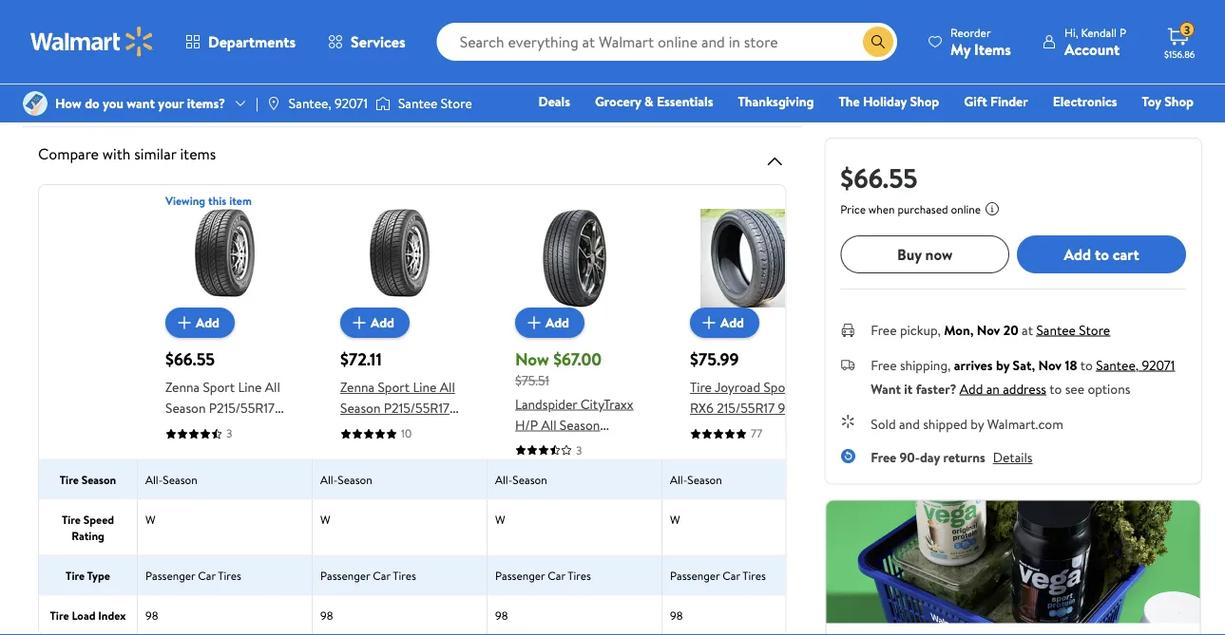 Task type: locate. For each thing, give the bounding box(es) containing it.
sport inside $66.55 zenna sport line all season p215/55r17 98w xl passenger tire
[[203, 378, 235, 397]]

cart
[[1113, 244, 1139, 265]]

215/55r17 inside $75.99 tire joyroad sport rx6 215/55r17 98w xl as a/s high performance fits: 2011-15 chevrolet cruze eco, 2012-14 toyota camry hybrid xle
[[717, 399, 775, 418]]

you up 'it.'
[[154, 64, 175, 83]]

 image
[[375, 94, 391, 113], [266, 96, 281, 111]]

0 horizontal spatial all
[[265, 378, 280, 397]]

zenna sport line all season p215/55r17 98w xl passenger tire image for $72.11
[[351, 209, 450, 308]]

purchased
[[898, 202, 948, 218]]

details
[[993, 449, 1033, 467]]

essentials
[[657, 92, 713, 111]]

0 horizontal spatial shop
[[910, 92, 939, 111]]

now $67.00 $75.51 landspider citytraxx h/p all season 215/55r17 98w xl passenger tire
[[515, 348, 634, 476]]

0 horizontal spatial you
[[103, 94, 123, 113]]

citytraxx
[[581, 395, 634, 413]]

deals
[[539, 92, 570, 111]]

4 passenger car tires cell from the left
[[663, 556, 838, 595]]

2 zenna from the left
[[340, 378, 375, 397]]

add button for $66.55
[[165, 308, 235, 338]]

2 w from the left
[[320, 512, 330, 528]]

season inside the now $67.00 $75.51 landspider citytraxx h/p all season 215/55r17 98w xl passenger tire
[[560, 416, 600, 434]]

all-season cell down $66.55 zenna sport line all season p215/55r17 98w xl passenger tire
[[138, 460, 313, 499]]

shop right toy
[[1165, 92, 1194, 111]]

have
[[61, 84, 88, 103]]

1 horizontal spatial all
[[440, 378, 455, 397]]

$66.55 for $66.55
[[841, 159, 918, 196]]

1 vertical spatial nov
[[1039, 356, 1062, 375]]

0 horizontal spatial sport
[[203, 378, 235, 397]]

by left sat,
[[996, 356, 1010, 375]]

store
[[441, 94, 472, 113], [1079, 321, 1111, 339]]

free up want
[[871, 356, 897, 375]]

zenna sport line all season p215/55r17 98w xl passenger tire image
[[176, 209, 275, 308], [351, 209, 450, 308]]

price
[[841, 202, 866, 218]]

0 vertical spatial $66.55
[[841, 159, 918, 196]]

sat,
[[1013, 356, 1035, 375]]

cruze
[[690, 483, 724, 501]]

others
[[524, 64, 561, 83]]

add to cart image
[[173, 312, 196, 334], [698, 312, 721, 334]]

row containing tire type
[[39, 556, 1012, 595]]

0 vertical spatial see
[[666, 64, 686, 83]]

0 vertical spatial 215/55r17
[[717, 399, 775, 418]]

car for third 'passenger car tires' cell
[[548, 568, 565, 584]]

1 vertical spatial see
[[1065, 380, 1085, 398]]

pickup,
[[900, 321, 941, 339]]

3 w from the left
[[495, 512, 505, 528]]

santee right at
[[1037, 321, 1076, 339]]

all for $72.11
[[440, 378, 455, 397]]

see inside free shipping, arrives by sat, nov 18 to santee, 92071 want it faster? add an address to see options
[[1065, 380, 1085, 398]]

add button inside $72.11 group
[[340, 308, 410, 338]]

0 horizontal spatial by
[[971, 415, 984, 433]]

0 vertical spatial by
[[996, 356, 1010, 375]]

shop up fashion
[[910, 92, 939, 111]]

3 w cell from the left
[[488, 500, 663, 556]]

1 horizontal spatial add to cart image
[[698, 312, 721, 334]]

1 horizontal spatial 3
[[576, 442, 582, 459]]

0 horizontal spatial p215/55r17
[[209, 399, 275, 418]]

all-season cell up camry at the right of the page
[[663, 460, 838, 499]]

0 horizontal spatial add to cart image
[[173, 312, 196, 334]]

the
[[839, 92, 860, 111]]

search icon image
[[871, 34, 886, 49]]

p215/55r17 inside $72.11 zenna sport line all season p215/55r17 98w xl passenger tire
[[384, 399, 450, 418]]

row containing tire season
[[39, 460, 1012, 499]]

3 tires from the left
[[568, 568, 591, 584]]

2 horizontal spatial all
[[541, 416, 557, 434]]

1 horizontal spatial santee,
[[1096, 356, 1139, 375]]

1 horizontal spatial santee
[[1037, 321, 1076, 339]]

4 add button from the left
[[690, 308, 760, 338]]

type
[[87, 568, 110, 584]]

free for free 90-day returns details
[[871, 449, 897, 467]]

here,
[[689, 64, 718, 83]]

eco,
[[727, 483, 752, 501]]

1 row from the top
[[39, 193, 1012, 543]]

3 car from the left
[[548, 568, 565, 584]]

zenna sport line all season p215/55r17 98w xl passenger tire image inside $66.55 group
[[176, 209, 275, 308]]

item
[[229, 193, 252, 209]]

2 zenna sport line all season p215/55r17 98w xl passenger tire image from the left
[[351, 209, 450, 308]]

0 horizontal spatial zenna
[[165, 378, 200, 397]]

3 passenger car tires from the left
[[495, 568, 591, 584]]

2 horizontal spatial sport
[[764, 378, 796, 397]]

and left others
[[500, 64, 521, 83]]

xl inside $66.55 zenna sport line all season p215/55r17 98w xl passenger tire
[[195, 420, 209, 439]]

shipped
[[923, 415, 968, 433]]

0 vertical spatial free
[[871, 321, 897, 339]]

2 car from the left
[[373, 568, 390, 584]]

add to cart image up $66.55 zenna sport line all season p215/55r17 98w xl passenger tire
[[173, 312, 196, 334]]

high
[[751, 420, 778, 439]]

add button up now
[[515, 308, 585, 338]]

1 vertical spatial $66.55
[[165, 348, 215, 372]]

by inside free shipping, arrives by sat, nov 18 to santee, 92071 want it faster? add an address to see options
[[996, 356, 1010, 375]]

all-season down $72.11 zenna sport line all season p215/55r17 98w xl passenger tire on the left bottom of page
[[320, 472, 372, 488]]

3 for $66.55
[[226, 426, 232, 442]]

1 tires from the left
[[218, 568, 241, 584]]

add inside $75.99 "group"
[[721, 314, 744, 332]]

2 add to cart image from the left
[[698, 312, 721, 334]]

store down suppliers
[[441, 94, 472, 113]]

camry
[[732, 504, 770, 522]]

92071 right 18
[[1142, 356, 1175, 375]]

to right 'address'
[[1050, 380, 1062, 398]]

1 add to cart image from the left
[[348, 312, 371, 334]]

chevrolet
[[734, 462, 791, 480]]

store up santee, 92071 button
[[1079, 321, 1111, 339]]

add button inside "now $67.00" group
[[515, 308, 585, 338]]

add to cart image inside $75.99 "group"
[[698, 312, 721, 334]]

rx6
[[690, 399, 714, 418]]

from
[[166, 14, 197, 33]]

Search search field
[[437, 23, 897, 61]]

1 car from the left
[[198, 568, 216, 584]]

line inside $66.55 zenna sport line all season p215/55r17 98w xl passenger tire
[[238, 378, 262, 397]]

add left cart
[[1064, 244, 1091, 265]]

w cell
[[138, 500, 313, 556], [313, 500, 488, 556], [488, 500, 663, 556], [663, 500, 838, 556]]

add to cart image up $75.99
[[698, 312, 721, 334]]

you
[[154, 64, 175, 83], [642, 64, 663, 83], [103, 94, 123, 113]]

tires
[[218, 568, 241, 584], [393, 568, 416, 584], [568, 568, 591, 584], [743, 568, 766, 584]]

3 inside $66.55 group
[[226, 426, 232, 442]]

faster?
[[916, 380, 957, 398]]

1 98 from the left
[[145, 608, 158, 624]]

and right sold
[[899, 415, 920, 433]]

free inside free shipping, arrives by sat, nov 18 to santee, 92071 want it faster? add an address to see options
[[871, 356, 897, 375]]

Walmart Site-Wide search field
[[437, 23, 897, 61]]

1 vertical spatial 92071
[[1142, 356, 1175, 375]]

add button up $72.11
[[340, 308, 410, 338]]

4 row from the top
[[39, 556, 1012, 595]]

add to cart image for $72.11
[[348, 312, 371, 334]]

2 row from the top
[[39, 460, 1012, 499]]

3
[[1185, 22, 1191, 38], [226, 426, 232, 442], [576, 442, 582, 459]]

add to cart image inside $66.55 group
[[173, 312, 196, 334]]

add inside $66.55 group
[[196, 314, 220, 332]]

all-season cell down '10'
[[313, 460, 488, 499]]

1 horizontal spatial p215/55r17
[[384, 399, 450, 418]]

92071 inside free shipping, arrives by sat, nov 18 to santee, 92071 want it faster? add an address to see options
[[1142, 356, 1175, 375]]

 image down manufacturers,
[[375, 94, 391, 113]]

add button for $72.11
[[340, 308, 410, 338]]

2 all- from the left
[[320, 472, 338, 488]]

see our disclaimer button
[[178, 84, 282, 103]]

0 horizontal spatial 3
[[226, 426, 232, 442]]

tire season row header
[[39, 460, 138, 499]]

3 for now
[[576, 442, 582, 459]]

all inside $66.55 zenna sport line all season p215/55r17 98w xl passenger tire
[[265, 378, 280, 397]]

add button up $66.55 zenna sport line all season p215/55r17 98w xl passenger tire
[[165, 308, 235, 338]]

1 vertical spatial 3
[[226, 426, 232, 442]]

sport for $72.11
[[378, 378, 410, 397]]

tire load index row header
[[39, 596, 138, 635]]

0 vertical spatial santee,
[[289, 94, 332, 113]]

1 all-season cell from the left
[[138, 460, 313, 499]]

2 add to cart image from the left
[[523, 312, 546, 334]]

santee store
[[398, 94, 472, 113]]

3 row from the top
[[39, 499, 1012, 556]]

add to cart image inside "now $67.00" group
[[523, 312, 546, 334]]

5 row from the top
[[39, 595, 1012, 635]]

add inside $72.11 group
[[371, 314, 395, 332]]

nov left 18
[[1039, 356, 1062, 375]]

0 horizontal spatial line
[[238, 378, 262, 397]]

manufacturers,
[[356, 64, 443, 83]]

add to cart image for now
[[523, 312, 546, 334]]

zenna sport line all season p215/55r17 98w xl passenger tire image for $66.55
[[176, 209, 275, 308]]

services
[[351, 31, 406, 52]]

suppliers
[[447, 64, 497, 83]]

all-season up toyota
[[670, 472, 722, 488]]

by right shipped
[[971, 415, 984, 433]]

row header
[[39, 208, 138, 460]]

0 vertical spatial 3
[[1185, 22, 1191, 38]]

p215/55r17 for $66.55
[[209, 399, 275, 418]]

0 vertical spatial 92071
[[335, 94, 368, 113]]

add to cart image up $72.11
[[348, 312, 371, 334]]

gift
[[964, 92, 987, 111]]

add button inside $75.99 "group"
[[690, 308, 760, 338]]

xl
[[195, 420, 209, 439], [370, 420, 384, 439], [690, 420, 704, 439], [606, 437, 620, 455]]

all inside $72.11 zenna sport line all season p215/55r17 98w xl passenger tire
[[440, 378, 455, 397]]

1 horizontal spatial  image
[[375, 94, 391, 113]]

 image right the |
[[266, 96, 281, 111]]

1 horizontal spatial zenna sport line all season p215/55r17 98w xl passenger tire image
[[351, 209, 450, 308]]

1 passenger car tires from the left
[[145, 568, 241, 584]]

4 all-season from the left
[[670, 472, 722, 488]]

add left an on the bottom right of page
[[960, 380, 983, 398]]

and left we
[[721, 64, 742, 83]]

98w inside $75.99 tire joyroad sport rx6 215/55r17 98w xl as a/s high performance fits: 2011-15 chevrolet cruze eco, 2012-14 toyota camry hybrid xle
[[778, 399, 805, 418]]

nov left the 20
[[977, 321, 1001, 339]]

215/55r17 down joyroad
[[717, 399, 775, 418]]

1 vertical spatial santee
[[1037, 321, 1076, 339]]

1 horizontal spatial shop
[[1165, 92, 1194, 111]]

215/55r17 down h/p
[[515, 437, 573, 455]]

92071 down information.
[[335, 94, 368, 113]]

0 horizontal spatial see
[[666, 64, 686, 83]]

1 vertical spatial 215/55r17
[[515, 437, 573, 455]]

18
[[1065, 356, 1078, 375]]

sport
[[203, 378, 235, 397], [378, 378, 410, 397], [764, 378, 796, 397]]

at
[[1022, 321, 1033, 339]]

90-
[[900, 449, 920, 467]]

sport inside $72.11 zenna sport line all season p215/55r17 98w xl passenger tire
[[378, 378, 410, 397]]

$66.55 zenna sport line all season p215/55r17 98w xl passenger tire
[[165, 348, 280, 460]]

p215/55r17 inside $66.55 zenna sport line all season p215/55r17 98w xl passenger tire
[[209, 399, 275, 418]]

0 horizontal spatial  image
[[266, 96, 281, 111]]

santee, up options
[[1096, 356, 1139, 375]]

free left pickup,
[[871, 321, 897, 339]]

xl inside $72.11 zenna sport line all season p215/55r17 98w xl passenger tire
[[370, 420, 384, 439]]

4 98 cell from the left
[[663, 596, 838, 635]]

1 horizontal spatial see
[[1065, 380, 1085, 398]]

tire joyroad sport rx6 215/55r17 98w xl as a/s high performance fits: 2011-15 chevrolet cruze eco, 2012-14 toyota camry hybrid xle image
[[701, 209, 799, 308]]

3 sport from the left
[[764, 378, 796, 397]]

tire load index
[[50, 608, 126, 624]]

2 vertical spatial 3
[[576, 442, 582, 459]]

passenger car tires cell
[[138, 556, 313, 595], [313, 556, 488, 595], [488, 556, 663, 595], [663, 556, 838, 595]]

see left the here, at the right top
[[666, 64, 686, 83]]

2 passenger car tires cell from the left
[[313, 556, 488, 595]]

1 zenna from the left
[[165, 378, 200, 397]]

2 p215/55r17 from the left
[[384, 399, 450, 418]]

car for 1st 'passenger car tires' cell from the left
[[198, 568, 216, 584]]

1 w cell from the left
[[138, 500, 313, 556]]

1 horizontal spatial store
[[1079, 321, 1111, 339]]

legal information image
[[985, 202, 1000, 217]]

$72.11
[[340, 348, 382, 372]]

1 vertical spatial free
[[871, 356, 897, 375]]

row containing $66.55
[[39, 193, 1012, 543]]

all-season cell
[[138, 460, 313, 499], [313, 460, 488, 499], [488, 460, 663, 499], [663, 460, 838, 499]]

1 horizontal spatial 215/55r17
[[717, 399, 775, 418]]

77
[[751, 426, 763, 442]]

0 vertical spatial nov
[[977, 321, 1001, 339]]

items
[[974, 39, 1011, 59]]

tire inside the now $67.00 $75.51 landspider citytraxx h/p all season 215/55r17 98w xl passenger tire
[[576, 458, 598, 476]]

santee down manufacturers,
[[398, 94, 438, 113]]

manufacturers, suppliers and others provide what you see here, and we have not verified it.
[[61, 64, 762, 103]]

0 horizontal spatial store
[[441, 94, 472, 113]]

this
[[208, 193, 227, 209]]

add to cart image up now
[[523, 312, 546, 334]]

2 add button from the left
[[340, 308, 410, 338]]

santee, down information.
[[289, 94, 332, 113]]

fashion link
[[898, 118, 959, 138]]

add up $72.11
[[371, 314, 395, 332]]

to left cart
[[1095, 244, 1109, 265]]

1 p215/55r17 from the left
[[209, 399, 275, 418]]

santee, inside free shipping, arrives by sat, nov 18 to santee, 92071 want it faster? add an address to see options
[[1096, 356, 1139, 375]]

walmart image
[[30, 27, 154, 57]]

add for now
[[546, 314, 569, 332]]

zenna sport line all season p215/55r17 98w xl passenger tire image inside $72.11 group
[[351, 209, 450, 308]]

0 horizontal spatial 215/55r17
[[515, 437, 573, 455]]

4 w from the left
[[670, 512, 680, 528]]

2 all-season cell from the left
[[313, 460, 488, 499]]

 image for santee store
[[375, 94, 391, 113]]

1 add button from the left
[[165, 308, 235, 338]]

$75.99 group
[[690, 209, 810, 543]]

add up $66.55 zenna sport line all season p215/55r17 98w xl passenger tire
[[196, 314, 220, 332]]

2 horizontal spatial you
[[642, 64, 663, 83]]

1 horizontal spatial line
[[413, 378, 437, 397]]

1 sport from the left
[[203, 378, 235, 397]]

1 add to cart image from the left
[[173, 312, 196, 334]]

not
[[91, 84, 110, 103]]

free
[[871, 321, 897, 339], [871, 356, 897, 375], [871, 449, 897, 467]]

tire speed rating
[[62, 512, 114, 544]]

add button inside $66.55 group
[[165, 308, 235, 338]]

0 vertical spatial santee
[[398, 94, 438, 113]]

15
[[719, 462, 730, 480]]

1 horizontal spatial nov
[[1039, 356, 1062, 375]]

4 car from the left
[[723, 568, 740, 584]]

2 vertical spatial free
[[871, 449, 897, 467]]

1 horizontal spatial sport
[[378, 378, 410, 397]]

departments button
[[169, 19, 312, 65]]

p215/55r17
[[209, 399, 275, 418], [384, 399, 450, 418]]

gift finder link
[[956, 91, 1037, 112]]

1 horizontal spatial you
[[154, 64, 175, 83]]

zenna inside $66.55 zenna sport line all season p215/55r17 98w xl passenger tire
[[165, 378, 200, 397]]

viewing
[[165, 193, 205, 209]]

season inside $66.55 zenna sport line all season p215/55r17 98w xl passenger tire
[[165, 399, 206, 418]]

all-season right tire season row header
[[145, 472, 197, 488]]

all-season cell down h/p
[[488, 460, 663, 499]]

98 cell
[[138, 596, 313, 635], [313, 596, 488, 635], [488, 596, 663, 635], [663, 596, 838, 635]]

1 vertical spatial by
[[971, 415, 984, 433]]

1 zenna sport line all season p215/55r17 98w xl passenger tire image from the left
[[176, 209, 275, 308]]

3 free from the top
[[871, 449, 897, 467]]

add up $75.99
[[721, 314, 744, 332]]

0 horizontal spatial 92071
[[335, 94, 368, 113]]

free left 90-
[[871, 449, 897, 467]]

add button up $75.99
[[690, 308, 760, 338]]

season inside row header
[[81, 472, 116, 488]]

0 horizontal spatial $66.55
[[165, 348, 215, 372]]

zenna
[[165, 378, 200, 397], [340, 378, 375, 397]]

add inside "now $67.00" group
[[546, 314, 569, 332]]

zenna inside $72.11 zenna sport line all season p215/55r17 98w xl passenger tire
[[340, 378, 375, 397]]

$66.55 inside $66.55 zenna sport line all season p215/55r17 98w xl passenger tire
[[165, 348, 215, 372]]

1 w from the left
[[145, 512, 156, 528]]

1 horizontal spatial zenna
[[340, 378, 375, 397]]

car for 1st 'passenger car tires' cell from right
[[723, 568, 740, 584]]

1 horizontal spatial add to cart image
[[523, 312, 546, 334]]

add for $66.55
[[196, 314, 220, 332]]

add to cart image
[[348, 312, 371, 334], [523, 312, 546, 334]]

add button for $75.99
[[690, 308, 760, 338]]

3 98 from the left
[[495, 608, 508, 624]]

santee
[[398, 94, 438, 113], [1037, 321, 1076, 339]]

all-season down h/p
[[495, 472, 547, 488]]

3 inside "now $67.00" group
[[576, 442, 582, 459]]

1 line from the left
[[238, 378, 262, 397]]

nov inside free shipping, arrives by sat, nov 18 to santee, 92071 want it faster? add an address to see options
[[1039, 356, 1062, 375]]

add to cart image inside $72.11 group
[[348, 312, 371, 334]]

tire inside $66.55 zenna sport line all season p215/55r17 98w xl passenger tire
[[165, 441, 187, 460]]

 image
[[23, 91, 48, 116]]

see down 18
[[1065, 380, 1085, 398]]

1 vertical spatial santee,
[[1096, 356, 1139, 375]]

1 free from the top
[[871, 321, 897, 339]]

2 line from the left
[[413, 378, 437, 397]]

you right what
[[642, 64, 663, 83]]

row
[[39, 193, 1012, 543], [39, 460, 1012, 499], [39, 499, 1012, 556], [39, 556, 1012, 595], [39, 595, 1012, 635]]

one debit
[[1048, 119, 1113, 137]]

0 horizontal spatial zenna sport line all season p215/55r17 98w xl passenger tire image
[[176, 209, 275, 308]]

line inside $72.11 zenna sport line all season p215/55r17 98w xl passenger tire
[[413, 378, 437, 397]]

|
[[256, 94, 258, 113]]

fashion
[[906, 119, 950, 137]]

98w
[[778, 399, 805, 418], [165, 420, 192, 439], [340, 420, 367, 439], [576, 437, 603, 455]]

0 horizontal spatial add to cart image
[[348, 312, 371, 334]]

you right the do
[[103, 94, 123, 113]]

4 passenger car tires from the left
[[670, 568, 766, 584]]

1 all- from the left
[[145, 472, 163, 488]]

1 horizontal spatial 92071
[[1142, 356, 1175, 375]]

1 horizontal spatial by
[[996, 356, 1010, 375]]

2 shop from the left
[[1165, 92, 1194, 111]]

add button for now
[[515, 308, 585, 338]]

3 add button from the left
[[515, 308, 585, 338]]

picture
[[200, 14, 241, 33]]

1 all-season from the left
[[145, 472, 197, 488]]

services button
[[312, 19, 422, 65]]

registry link
[[967, 118, 1032, 138]]

all-season
[[145, 472, 197, 488], [320, 472, 372, 488], [495, 472, 547, 488], [670, 472, 722, 488]]

$72.11 zenna sport line all season p215/55r17 98w xl passenger tire
[[340, 348, 455, 460]]

add up $67.00
[[546, 314, 569, 332]]

2 sport from the left
[[378, 378, 410, 397]]

1 horizontal spatial $66.55
[[841, 159, 918, 196]]

arrives
[[954, 356, 993, 375]]

xl inside the now $67.00 $75.51 landspider citytraxx h/p all season 215/55r17 98w xl passenger tire
[[606, 437, 620, 455]]

2 free from the top
[[871, 356, 897, 375]]

finder
[[991, 92, 1028, 111]]

buy
[[897, 244, 922, 265]]

$67.00
[[553, 348, 602, 372]]

all for $66.55
[[265, 378, 280, 397]]

zenna for $66.55
[[165, 378, 200, 397]]



Task type: describe. For each thing, give the bounding box(es) containing it.
3 all-season from the left
[[495, 472, 547, 488]]

rating
[[71, 528, 104, 544]]

toyota
[[690, 504, 728, 522]]

clear search field text image
[[840, 34, 856, 50]]

sport for $66.55
[[203, 378, 235, 397]]

now
[[515, 348, 549, 372]]

add inside free shipping, arrives by sat, nov 18 to santee, 92071 want it faster? add an address to see options
[[960, 380, 983, 398]]

viewing this item
[[165, 193, 252, 209]]

toy shop link
[[1134, 91, 1203, 112]]

h/p
[[515, 416, 538, 434]]

reorder my items
[[951, 24, 1011, 59]]

included
[[153, 31, 202, 49]]

sport inside $75.99 tire joyroad sport rx6 215/55r17 98w xl as a/s high performance fits: 2011-15 chevrolet cruze eco, 2012-14 toyota camry hybrid xle
[[764, 378, 796, 397]]

to right 18
[[1081, 356, 1093, 375]]

4 w cell from the left
[[663, 500, 838, 556]]

xl inside $75.99 tire joyroad sport rx6 215/55r17 98w xl as a/s high performance fits: 2011-15 chevrolet cruze eco, 2012-14 toyota camry hybrid xle
[[690, 420, 704, 439]]

w for third "w" cell from right
[[320, 512, 330, 528]]

1 vertical spatial store
[[1079, 321, 1111, 339]]

an
[[986, 380, 1000, 398]]

passenger inside the now $67.00 $75.51 landspider citytraxx h/p all season 215/55r17 98w xl passenger tire
[[515, 458, 573, 476]]

line for $66.55
[[238, 378, 262, 397]]

1 horizontal spatial and
[[721, 64, 742, 83]]

w for 4th "w" cell from right
[[145, 512, 156, 528]]

deals link
[[530, 91, 579, 112]]

1 98 cell from the left
[[138, 596, 313, 635]]

tire inside tire speed rating
[[62, 512, 81, 528]]

row containing tire speed rating
[[39, 499, 1012, 556]]

passenger inside $72.11 zenna sport line all season p215/55r17 98w xl passenger tire
[[388, 420, 446, 439]]

the holiday shop link
[[830, 91, 948, 112]]

landspider citytraxx h/p all season 215/55r17 98w xl passenger tire image
[[526, 209, 625, 308]]

tire type
[[66, 568, 110, 584]]

add for $72.11
[[371, 314, 395, 332]]

free for free pickup, mon, nov 20 at santee store
[[871, 321, 897, 339]]

we
[[61, 64, 79, 83]]

thanksgiving link
[[730, 91, 823, 112]]

4 tires from the left
[[743, 568, 766, 584]]

do
[[85, 94, 100, 113]]

not
[[128, 31, 150, 49]]

by for sat,
[[996, 356, 1010, 375]]

0 horizontal spatial santee
[[398, 94, 438, 113]]

98w inside $66.55 zenna sport line all season p215/55r17 98w xl passenger tire
[[165, 420, 192, 439]]

tire inside $75.99 tire joyroad sport rx6 215/55r17 98w xl as a/s high performance fits: 2011-15 chevrolet cruze eco, 2012-14 toyota camry hybrid xle
[[690, 378, 712, 397]]

thanksgiving
[[738, 92, 814, 111]]

w for 4th "w" cell from the left
[[670, 512, 680, 528]]

0 horizontal spatial and
[[500, 64, 521, 83]]

0 horizontal spatial santee,
[[289, 94, 332, 113]]

zenna for $72.11
[[340, 378, 375, 397]]

add inside button
[[1064, 244, 1091, 265]]

to right aim
[[106, 64, 118, 83]]

want
[[127, 94, 155, 113]]

2 horizontal spatial and
[[899, 415, 920, 433]]

free pickup, mon, nov 20 at santee store
[[871, 321, 1111, 339]]

free for free shipping, arrives by sat, nov 18 to santee, 92071 want it faster? add an address to see options
[[871, 356, 897, 375]]

electronics
[[1053, 92, 1118, 111]]

3 all- from the left
[[495, 472, 513, 488]]

see inside manufacturers, suppliers and others provide what you see here, and we have not verified it.
[[666, 64, 686, 83]]

mon,
[[944, 321, 974, 339]]

compare with similar items image
[[764, 150, 786, 173]]

row containing tire load index
[[39, 595, 1012, 635]]

show
[[122, 64, 151, 83]]

grocery & essentials
[[595, 92, 713, 111]]

2 98 cell from the left
[[313, 596, 488, 635]]

0 horizontal spatial nov
[[977, 321, 1001, 339]]

sold
[[871, 415, 896, 433]]

walmart+
[[1137, 119, 1194, 137]]

want
[[871, 380, 901, 398]]

add for $75.99
[[721, 314, 744, 332]]

load
[[72, 608, 96, 624]]

2 98 from the left
[[320, 608, 333, 624]]

now $67.00 group
[[515, 209, 635, 476]]

2 horizontal spatial 3
[[1185, 22, 1191, 38]]

debit
[[1080, 119, 1113, 137]]

add to cart image for $66.55
[[173, 312, 196, 334]]

$75.51
[[515, 372, 550, 390]]

product
[[231, 64, 278, 83]]

3 all-season cell from the left
[[488, 460, 663, 499]]

items?
[[187, 94, 225, 113]]

day
[[920, 449, 940, 467]]

1 passenger car tires cell from the left
[[138, 556, 313, 595]]

compare
[[38, 143, 99, 164]]

98w inside $72.11 zenna sport line all season p215/55r17 98w xl passenger tire
[[340, 420, 367, 439]]

kendall
[[1081, 24, 1117, 40]]

tire season
[[60, 472, 116, 488]]

2 passenger car tires from the left
[[320, 568, 416, 584]]

santee, 92071 button
[[1096, 356, 1175, 375]]

product may vary from picture wheel/rim not included
[[61, 14, 241, 49]]

you inside manufacturers, suppliers and others provide what you see here, and we have not verified it.
[[642, 64, 663, 83]]

grocery
[[595, 92, 641, 111]]

shop inside toy shop home
[[1165, 92, 1194, 111]]

provide
[[565, 64, 608, 83]]

all inside the now $67.00 $75.51 landspider citytraxx h/p all season 215/55r17 98w xl passenger tire
[[541, 416, 557, 434]]

3 passenger car tires cell from the left
[[488, 556, 663, 595]]

passenger inside $66.55 zenna sport line all season p215/55r17 98w xl passenger tire
[[213, 420, 271, 439]]

215/55r17 inside the now $67.00 $75.51 landspider citytraxx h/p all season 215/55r17 98w xl passenger tire
[[515, 437, 573, 455]]

product
[[61, 14, 107, 33]]

when
[[869, 202, 895, 218]]

landspider
[[515, 395, 577, 413]]

to inside button
[[1095, 244, 1109, 265]]

car for third 'passenger car tires' cell from the right
[[373, 568, 390, 584]]

add to cart button
[[1017, 236, 1186, 274]]

by for walmart.com
[[971, 415, 984, 433]]

performance
[[690, 441, 765, 460]]

electronics link
[[1044, 91, 1126, 112]]

$72.11 group
[[340, 209, 460, 460]]

2 w cell from the left
[[313, 500, 488, 556]]

your
[[158, 94, 184, 113]]

we
[[745, 64, 762, 83]]

98w inside the now $67.00 $75.51 landspider citytraxx h/p all season 215/55r17 98w xl passenger tire
[[576, 437, 603, 455]]

10
[[401, 426, 412, 442]]

information.
[[281, 64, 353, 83]]

buy now button
[[841, 236, 1010, 274]]

tire inside row header
[[60, 472, 79, 488]]

gift finder
[[964, 92, 1028, 111]]

compare with similar items
[[38, 143, 216, 164]]

season inside $72.11 zenna sport line all season p215/55r17 98w xl passenger tire
[[340, 399, 381, 418]]

p215/55r17 for $72.11
[[384, 399, 450, 418]]

the holiday shop
[[839, 92, 939, 111]]

tire inside $72.11 zenna sport line all season p215/55r17 98w xl passenger tire
[[340, 441, 362, 460]]

2 all-season from the left
[[320, 472, 372, 488]]

2012-
[[755, 483, 786, 501]]

3 98 cell from the left
[[488, 596, 663, 635]]

4 all-season cell from the left
[[663, 460, 838, 499]]

walmart.com
[[988, 415, 1064, 433]]

home link
[[838, 118, 890, 138]]

$156.86
[[1165, 48, 1195, 60]]

4 98 from the left
[[670, 608, 683, 624]]

disclaimer
[[224, 84, 282, 103]]

$66.55 for $66.55 zenna sport line all season p215/55r17 98w xl passenger tire
[[165, 348, 215, 372]]

now
[[926, 244, 953, 265]]

accurate
[[178, 64, 228, 83]]

it
[[904, 380, 913, 398]]

see our disclaimer
[[178, 84, 282, 103]]

w for second "w" cell from the right
[[495, 512, 505, 528]]

reorder
[[951, 24, 991, 40]]

line for $72.11
[[413, 378, 437, 397]]

free shipping, arrives by sat, nov 18 to santee, 92071 want it faster? add an address to see options
[[871, 356, 1175, 398]]

add to cart
[[1064, 244, 1139, 265]]

add an address button
[[960, 380, 1047, 398]]

may
[[110, 14, 134, 33]]

20
[[1004, 321, 1019, 339]]

toy shop home
[[847, 92, 1194, 137]]

 image for santee, 92071
[[266, 96, 281, 111]]

0 vertical spatial store
[[441, 94, 472, 113]]

tire type row header
[[39, 556, 138, 595]]

add to cart image for $75.99
[[698, 312, 721, 334]]

toy
[[1142, 92, 1162, 111]]

similar
[[134, 143, 176, 164]]

$75.99 tire joyroad sport rx6 215/55r17 98w xl as a/s high performance fits: 2011-15 chevrolet cruze eco, 2012-14 toyota camry hybrid xle
[[690, 348, 805, 543]]

1 shop from the left
[[910, 92, 939, 111]]

shipping,
[[900, 356, 951, 375]]

tire speed rating row header
[[39, 500, 138, 556]]

hybrid
[[690, 525, 729, 543]]

4 all- from the left
[[670, 472, 688, 488]]

$66.55 group
[[165, 209, 285, 460]]

a/s
[[727, 420, 748, 439]]

details button
[[993, 449, 1033, 467]]

2 tires from the left
[[393, 568, 416, 584]]

price when purchased online
[[841, 202, 981, 218]]

14
[[786, 483, 799, 501]]

how
[[55, 94, 82, 113]]



Task type: vqa. For each thing, say whether or not it's contained in the screenshot.
lots
no



